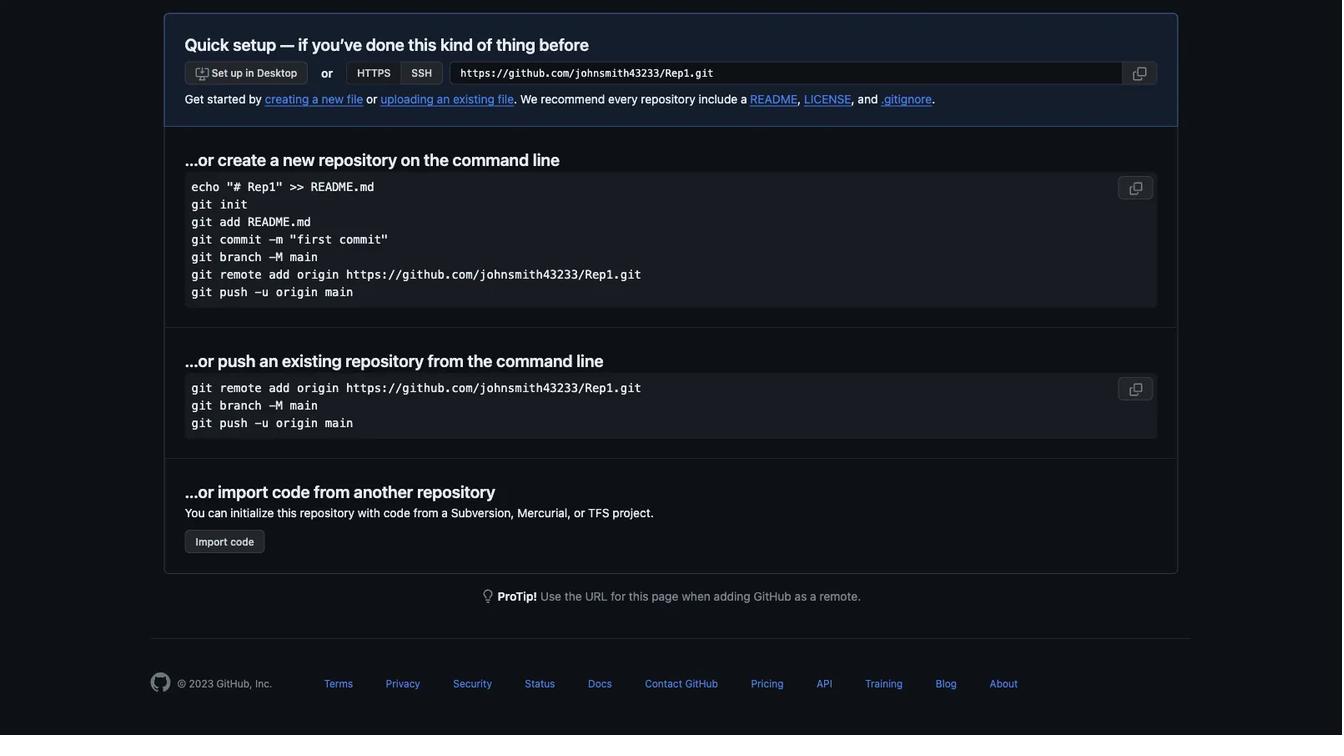 Task type: vqa. For each thing, say whether or not it's contained in the screenshot.
the bottom the
yes



Task type: describe. For each thing, give the bounding box(es) containing it.
push inside echo "# rep1" >> readme.md git init git add readme.md git commit -m "first commit" git branch -m main git remote add origin https://github.com/johnsmith43233/rep1.git git push -u origin main
[[220, 285, 248, 299]]

import
[[196, 536, 228, 547]]

mercurial,
[[518, 506, 571, 519]]

in
[[246, 67, 254, 79]]

training
[[866, 678, 903, 689]]

initialize
[[231, 506, 274, 519]]

2 . from the left
[[932, 92, 936, 106]]

a right as
[[810, 589, 817, 603]]

1 horizontal spatial existing
[[453, 92, 495, 106]]

1 horizontal spatial an
[[437, 92, 450, 106]]

copy to clipboard image for …or push an existing repository from the command line
[[1129, 383, 1143, 396]]

you
[[185, 506, 205, 519]]

©
[[177, 678, 186, 689]]

and
[[858, 92, 878, 106]]

use
[[541, 589, 562, 603]]

subversion,
[[451, 506, 514, 519]]

api
[[817, 678, 833, 689]]

echo
[[192, 180, 220, 194]]

set up in desktop link
[[185, 61, 308, 85]]

quick
[[185, 34, 229, 54]]

a right include
[[741, 92, 747, 106]]

thing
[[496, 34, 536, 54]]

when
[[682, 589, 711, 603]]

or inside …or import code from another repository you can initialize this repository with code from a subversion, mercurial, or tfs project.
[[574, 506, 585, 519]]

creating a new file link
[[265, 92, 363, 106]]

import code link
[[185, 530, 265, 553]]

inc.
[[255, 678, 272, 689]]

privacy
[[386, 678, 420, 689]]

started
[[207, 92, 246, 106]]

2 horizontal spatial the
[[565, 589, 582, 603]]

https://github.com/johnsmith43233/rep1.git inside echo "# rep1" >> readme.md git init git add readme.md git commit -m "first commit" git branch -m main git remote add origin https://github.com/johnsmith43233/rep1.git git push -u origin main
[[346, 268, 642, 282]]

…or import code from another repository you can initialize this repository with code from a subversion, mercurial, or tfs project.
[[185, 481, 654, 519]]

3 git from the top
[[192, 233, 213, 247]]

© 2023 github, inc.
[[177, 678, 272, 689]]

…or inside …or import code from another repository you can initialize this repository with code from a subversion, mercurial, or tfs project.
[[185, 481, 214, 501]]

readme link
[[751, 92, 798, 106]]

1 horizontal spatial this
[[408, 34, 437, 54]]

of
[[477, 34, 493, 54]]

1 vertical spatial push
[[218, 350, 256, 370]]

m inside git remote add origin https://github.com/johnsmith43233/rep1.git git branch -m main git push -u origin main
[[276, 399, 283, 413]]

1 . from the left
[[514, 92, 517, 106]]

license
[[804, 92, 852, 106]]

ssh
[[412, 67, 432, 79]]

1 , from the left
[[798, 92, 801, 106]]

2 horizontal spatial code
[[384, 506, 410, 519]]

1 vertical spatial readme.md
[[248, 215, 311, 229]]

0 vertical spatial add
[[220, 215, 241, 229]]

ssh button
[[401, 61, 443, 85]]

>>
[[290, 180, 304, 194]]

…or for …or push an existing repository from the command line
[[185, 350, 214, 370]]

security link
[[453, 678, 492, 689]]

git remote add origin https://github.com/johnsmith43233/rep1.git git branch -m main git push -u origin main
[[192, 381, 642, 430]]

up
[[231, 67, 243, 79]]

rep1"
[[248, 180, 283, 194]]

status
[[525, 678, 555, 689]]

commit"
[[339, 233, 388, 247]]

adding
[[714, 589, 751, 603]]

api link
[[817, 678, 833, 689]]

8 git from the top
[[192, 399, 213, 413]]

push inside git remote add origin https://github.com/johnsmith43233/rep1.git git branch -m main git push -u origin main
[[220, 416, 248, 430]]

…or create a new repository on the command line
[[185, 149, 560, 169]]

get started by creating a new file or uploading an existing file .                we recommend every repository include a readme , license ,               and .gitignore .
[[185, 92, 936, 106]]

remote.
[[820, 589, 861, 603]]

…or for …or create a new repository on the command line
[[185, 149, 214, 169]]

as
[[795, 589, 807, 603]]

https button
[[346, 61, 401, 85]]

contact
[[645, 678, 683, 689]]

pricing
[[751, 678, 784, 689]]

1 vertical spatial new
[[283, 149, 315, 169]]

9 git from the top
[[192, 416, 213, 430]]

repository up subversion,
[[417, 481, 496, 501]]

import code
[[196, 536, 254, 547]]

blog
[[936, 678, 957, 689]]

include
[[699, 92, 738, 106]]

repository right every
[[641, 92, 696, 106]]

you've
[[312, 34, 362, 54]]

creating
[[265, 92, 309, 106]]

privacy link
[[386, 678, 420, 689]]

2023
[[189, 678, 214, 689]]

docs
[[588, 678, 612, 689]]

with
[[358, 506, 380, 519]]

about link
[[990, 678, 1018, 689]]

the for from
[[468, 350, 493, 370]]

a inside …or import code from another repository you can initialize this repository with code from a subversion, mercurial, or tfs project.
[[442, 506, 448, 519]]

terms
[[324, 678, 353, 689]]

0 vertical spatial copy to clipboard image
[[1134, 67, 1147, 81]]

homepage image
[[151, 673, 171, 693]]

tfs
[[588, 506, 610, 519]]

copy to clipboard image for …or create a new repository on the command line
[[1129, 182, 1143, 195]]

—
[[280, 34, 295, 54]]

security
[[453, 678, 492, 689]]

desktop
[[257, 67, 297, 79]]

desktop download image
[[196, 67, 209, 81]]

1 horizontal spatial github
[[754, 589, 792, 603]]

1 file from the left
[[347, 92, 363, 106]]

can
[[208, 506, 227, 519]]

contact github link
[[645, 678, 718, 689]]

done
[[366, 34, 405, 54]]

kind
[[441, 34, 473, 54]]

0 vertical spatial or
[[321, 66, 333, 80]]

uploading an existing file link
[[381, 92, 514, 106]]



Task type: locate. For each thing, give the bounding box(es) containing it.
remote inside echo "# rep1" >> readme.md git init git add readme.md git commit -m "first commit" git branch -m main git remote add origin https://github.com/johnsmith43233/rep1.git git push -u origin main
[[220, 268, 262, 282]]

line for …or push an existing repository from the command line
[[577, 350, 604, 370]]

https://github.com/johnsmith43233/rep1.git
[[346, 268, 642, 282], [346, 381, 642, 395]]

https://github.com/johnsmith43233/rep1.git inside git remote add origin https://github.com/johnsmith43233/rep1.git git branch -m main git push -u origin main
[[346, 381, 642, 395]]

1 https://github.com/johnsmith43233/rep1.git from the top
[[346, 268, 642, 282]]

0 vertical spatial new
[[322, 92, 344, 106]]

2 vertical spatial …or
[[185, 481, 214, 501]]

file left we
[[498, 92, 514, 106]]

git
[[192, 198, 213, 212], [192, 215, 213, 229], [192, 233, 213, 247], [192, 250, 213, 264], [192, 268, 213, 282], [192, 285, 213, 299], [192, 381, 213, 395], [192, 399, 213, 413], [192, 416, 213, 430]]

…or push an existing repository from the command line
[[185, 350, 604, 370]]

0 vertical spatial the
[[424, 149, 449, 169]]

command for …or push an existing repository from the command line
[[497, 350, 573, 370]]

this right initialize
[[277, 506, 297, 519]]

about
[[990, 678, 1018, 689]]

u
[[262, 285, 269, 299], [262, 416, 269, 430]]

1 horizontal spatial line
[[577, 350, 604, 370]]

0 horizontal spatial an
[[260, 350, 278, 370]]

this up ssh button
[[408, 34, 437, 54]]

repository left 'with'
[[300, 506, 355, 519]]

url
[[585, 589, 608, 603]]

0 vertical spatial an
[[437, 92, 450, 106]]

an
[[437, 92, 450, 106], [260, 350, 278, 370]]

0 horizontal spatial existing
[[282, 350, 342, 370]]

1 remote from the top
[[220, 268, 262, 282]]

2 vertical spatial add
[[269, 381, 290, 395]]

1 horizontal spatial .
[[932, 92, 936, 106]]

github left as
[[754, 589, 792, 603]]

m
[[276, 233, 283, 247]]

2 m from the top
[[276, 399, 283, 413]]

1 vertical spatial this
[[277, 506, 297, 519]]

1 vertical spatial existing
[[282, 350, 342, 370]]

.gitignore
[[881, 92, 932, 106]]

5 git from the top
[[192, 268, 213, 282]]

. left we
[[514, 92, 517, 106]]

from left subversion,
[[414, 506, 439, 519]]

2 …or from the top
[[185, 350, 214, 370]]

1 horizontal spatial the
[[468, 350, 493, 370]]

0 vertical spatial push
[[220, 285, 248, 299]]

0 vertical spatial code
[[272, 481, 310, 501]]

.gitignore link
[[881, 92, 932, 106]]

0 horizontal spatial file
[[347, 92, 363, 106]]

code right import at the bottom left
[[230, 536, 254, 547]]

recommend
[[541, 92, 605, 106]]

2 u from the top
[[262, 416, 269, 430]]

or left tfs
[[574, 506, 585, 519]]

0 vertical spatial https://github.com/johnsmith43233/rep1.git
[[346, 268, 642, 282]]

u inside git remote add origin https://github.com/johnsmith43233/rep1.git git branch -m main git push -u origin main
[[262, 416, 269, 430]]

1 horizontal spatial code
[[272, 481, 310, 501]]

another
[[354, 481, 413, 501]]

1 vertical spatial add
[[269, 268, 290, 282]]

1 …or from the top
[[185, 149, 214, 169]]

u inside echo "# rep1" >> readme.md git init git add readme.md git commit -m "first commit" git branch -m main git remote add origin https://github.com/johnsmith43233/rep1.git git push -u origin main
[[262, 285, 269, 299]]

readme.md up m
[[248, 215, 311, 229]]

1 branch from the top
[[220, 250, 262, 264]]

command
[[453, 149, 529, 169], [497, 350, 573, 370]]

2 horizontal spatial or
[[574, 506, 585, 519]]

quick setup — if you've done this kind of thing before
[[185, 34, 589, 54]]

0 vertical spatial m
[[276, 250, 283, 264]]

https
[[357, 67, 391, 79]]

line
[[533, 149, 560, 169], [577, 350, 604, 370]]

or down https 'button'
[[366, 92, 378, 106]]

echo "# rep1" >> readme.md git init git add readme.md git commit -m "first commit" git branch -m main git remote add origin https://github.com/johnsmith43233/rep1.git git push -u origin main
[[192, 180, 642, 299]]

1 vertical spatial from
[[314, 481, 350, 501]]

1 vertical spatial u
[[262, 416, 269, 430]]

or
[[321, 66, 333, 80], [366, 92, 378, 106], [574, 506, 585, 519]]

the right use
[[565, 589, 582, 603]]

2 horizontal spatial this
[[629, 589, 649, 603]]

create
[[218, 149, 266, 169]]

, left and
[[852, 92, 855, 106]]

import
[[218, 481, 268, 501]]

protip!
[[498, 589, 537, 603]]

7 git from the top
[[192, 381, 213, 395]]

the for on
[[424, 149, 449, 169]]

training link
[[866, 678, 903, 689]]

1 vertical spatial copy to clipboard image
[[1129, 182, 1143, 195]]

on
[[401, 149, 420, 169]]

2 vertical spatial code
[[230, 536, 254, 547]]

1 vertical spatial line
[[577, 350, 604, 370]]

github,
[[217, 678, 252, 689]]

0 vertical spatial github
[[754, 589, 792, 603]]

1 vertical spatial https://github.com/johnsmith43233/rep1.git
[[346, 381, 642, 395]]

line for …or create a new repository on the command line
[[533, 149, 560, 169]]

0 horizontal spatial line
[[533, 149, 560, 169]]

1 vertical spatial command
[[497, 350, 573, 370]]

init
[[220, 198, 248, 212]]

readme
[[751, 92, 798, 106]]

file
[[347, 92, 363, 106], [498, 92, 514, 106]]

a
[[312, 92, 319, 106], [741, 92, 747, 106], [270, 149, 279, 169], [442, 506, 448, 519], [810, 589, 817, 603]]

1 m from the top
[[276, 250, 283, 264]]

a left subversion,
[[442, 506, 448, 519]]

get
[[185, 92, 204, 106]]

the
[[424, 149, 449, 169], [468, 350, 493, 370], [565, 589, 582, 603]]

1 vertical spatial the
[[468, 350, 493, 370]]

command for …or create a new repository on the command line
[[453, 149, 529, 169]]

blog link
[[936, 678, 957, 689]]

2 vertical spatial push
[[220, 416, 248, 430]]

0 vertical spatial line
[[533, 149, 560, 169]]

0 horizontal spatial or
[[321, 66, 333, 80]]

0 horizontal spatial ,
[[798, 92, 801, 106]]

copy to clipboard image
[[1134, 67, 1147, 81], [1129, 182, 1143, 195], [1129, 383, 1143, 396]]

this inside …or import code from another repository you can initialize this repository with code from a subversion, mercurial, or tfs project.
[[277, 506, 297, 519]]

0 horizontal spatial the
[[424, 149, 449, 169]]

from up git remote add origin https://github.com/johnsmith43233/rep1.git git branch -m main git push -u origin main
[[428, 350, 464, 370]]

commit
[[220, 233, 262, 247]]

by
[[249, 92, 262, 106]]

1 vertical spatial m
[[276, 399, 283, 413]]

1 horizontal spatial new
[[322, 92, 344, 106]]

code
[[272, 481, 310, 501], [384, 506, 410, 519], [230, 536, 254, 547]]

readme.md down the '…or create a new repository on the command line'
[[311, 180, 374, 194]]

u up import
[[262, 416, 269, 430]]

branch
[[220, 250, 262, 264], [220, 399, 262, 413]]

2 , from the left
[[852, 92, 855, 106]]

4 git from the top
[[192, 250, 213, 264]]

0 horizontal spatial new
[[283, 149, 315, 169]]

repository up git remote add origin https://github.com/johnsmith43233/rep1.git git branch -m main git push -u origin main
[[346, 350, 424, 370]]

6 git from the top
[[192, 285, 213, 299]]

0 horizontal spatial .
[[514, 92, 517, 106]]

every
[[608, 92, 638, 106]]

1 vertical spatial remote
[[220, 381, 262, 395]]

before
[[539, 34, 589, 54]]

,
[[798, 92, 801, 106], [852, 92, 855, 106]]

2 vertical spatial from
[[414, 506, 439, 519]]

repository left on in the left top of the page
[[319, 149, 397, 169]]

new up >>
[[283, 149, 315, 169]]

add inside git remote add origin https://github.com/johnsmith43233/rep1.git git branch -m main git push -u origin main
[[269, 381, 290, 395]]

branch inside echo "# rep1" >> readme.md git init git add readme.md git commit -m "first commit" git branch -m main git remote add origin https://github.com/johnsmith43233/rep1.git git push -u origin main
[[220, 250, 262, 264]]

0 vertical spatial this
[[408, 34, 437, 54]]

new right the creating
[[322, 92, 344, 106]]

this right the for
[[629, 589, 649, 603]]

page
[[652, 589, 679, 603]]

1 vertical spatial code
[[384, 506, 410, 519]]

0 vertical spatial from
[[428, 350, 464, 370]]

2 vertical spatial or
[[574, 506, 585, 519]]

add
[[220, 215, 241, 229], [269, 268, 290, 282], [269, 381, 290, 395]]

github right contact
[[685, 678, 718, 689]]

"first
[[290, 233, 332, 247]]

-
[[269, 233, 276, 247], [269, 250, 276, 264], [255, 285, 262, 299], [269, 399, 276, 413], [255, 416, 262, 430]]

0 horizontal spatial this
[[277, 506, 297, 519]]

github
[[754, 589, 792, 603], [685, 678, 718, 689]]

3 …or from the top
[[185, 481, 214, 501]]

0 vertical spatial readme.md
[[311, 180, 374, 194]]

2 vertical spatial copy to clipboard image
[[1129, 383, 1143, 396]]

a right the creating
[[312, 92, 319, 106]]

0 vertical spatial existing
[[453, 92, 495, 106]]

"#
[[227, 180, 241, 194]]

1 git from the top
[[192, 198, 213, 212]]

2 vertical spatial this
[[629, 589, 649, 603]]

license link
[[804, 92, 852, 106]]

code up initialize
[[272, 481, 310, 501]]

0 vertical spatial command
[[453, 149, 529, 169]]

Clone URL text field
[[450, 61, 1124, 85]]

for
[[611, 589, 626, 603]]

0 vertical spatial …or
[[185, 149, 214, 169]]

, left license link
[[798, 92, 801, 106]]

1 vertical spatial …or
[[185, 350, 214, 370]]

branch inside git remote add origin https://github.com/johnsmith43233/rep1.git git branch -m main git push -u origin main
[[220, 399, 262, 413]]

setup
[[233, 34, 276, 54]]

code down another
[[384, 506, 410, 519]]

.
[[514, 92, 517, 106], [932, 92, 936, 106]]

2 file from the left
[[498, 92, 514, 106]]

uploading
[[381, 92, 434, 106]]

light bulb image
[[481, 590, 495, 603]]

1 horizontal spatial file
[[498, 92, 514, 106]]

from left another
[[314, 481, 350, 501]]

0 vertical spatial u
[[262, 285, 269, 299]]

push
[[220, 285, 248, 299], [218, 350, 256, 370], [220, 416, 248, 430]]

the up git remote add origin https://github.com/johnsmith43233/rep1.git git branch -m main git push -u origin main
[[468, 350, 493, 370]]

the right on in the left top of the page
[[424, 149, 449, 169]]

pricing link
[[751, 678, 784, 689]]

1 u from the top
[[262, 285, 269, 299]]

repository
[[641, 92, 696, 106], [319, 149, 397, 169], [346, 350, 424, 370], [417, 481, 496, 501], [300, 506, 355, 519]]

. right and
[[932, 92, 936, 106]]

0 horizontal spatial github
[[685, 678, 718, 689]]

u down commit
[[262, 285, 269, 299]]

project.
[[613, 506, 654, 519]]

docs link
[[588, 678, 612, 689]]

remote inside git remote add origin https://github.com/johnsmith43233/rep1.git git branch -m main git push -u origin main
[[220, 381, 262, 395]]

remote
[[220, 268, 262, 282], [220, 381, 262, 395]]

1 vertical spatial an
[[260, 350, 278, 370]]

2 https://github.com/johnsmith43233/rep1.git from the top
[[346, 381, 642, 395]]

new
[[322, 92, 344, 106], [283, 149, 315, 169]]

1 horizontal spatial ,
[[852, 92, 855, 106]]

file down https 'button'
[[347, 92, 363, 106]]

0 vertical spatial branch
[[220, 250, 262, 264]]

m inside echo "# rep1" >> readme.md git init git add readme.md git commit -m "first commit" git branch -m main git remote add origin https://github.com/johnsmith43233/rep1.git git push -u origin main
[[276, 250, 283, 264]]

2 git from the top
[[192, 215, 213, 229]]

terms link
[[324, 678, 353, 689]]

status link
[[525, 678, 555, 689]]

a up rep1"
[[270, 149, 279, 169]]

if
[[298, 34, 308, 54]]

1 vertical spatial branch
[[220, 399, 262, 413]]

or up creating a new file link
[[321, 66, 333, 80]]

existing
[[453, 92, 495, 106], [282, 350, 342, 370]]

2 branch from the top
[[220, 399, 262, 413]]

from
[[428, 350, 464, 370], [314, 481, 350, 501], [414, 506, 439, 519]]

0 horizontal spatial code
[[230, 536, 254, 547]]

1 vertical spatial or
[[366, 92, 378, 106]]

2 remote from the top
[[220, 381, 262, 395]]

1 horizontal spatial or
[[366, 92, 378, 106]]

protip! use the url for this page when adding github as a remote.
[[498, 589, 861, 603]]

1 vertical spatial github
[[685, 678, 718, 689]]

0 vertical spatial remote
[[220, 268, 262, 282]]

2 vertical spatial the
[[565, 589, 582, 603]]



